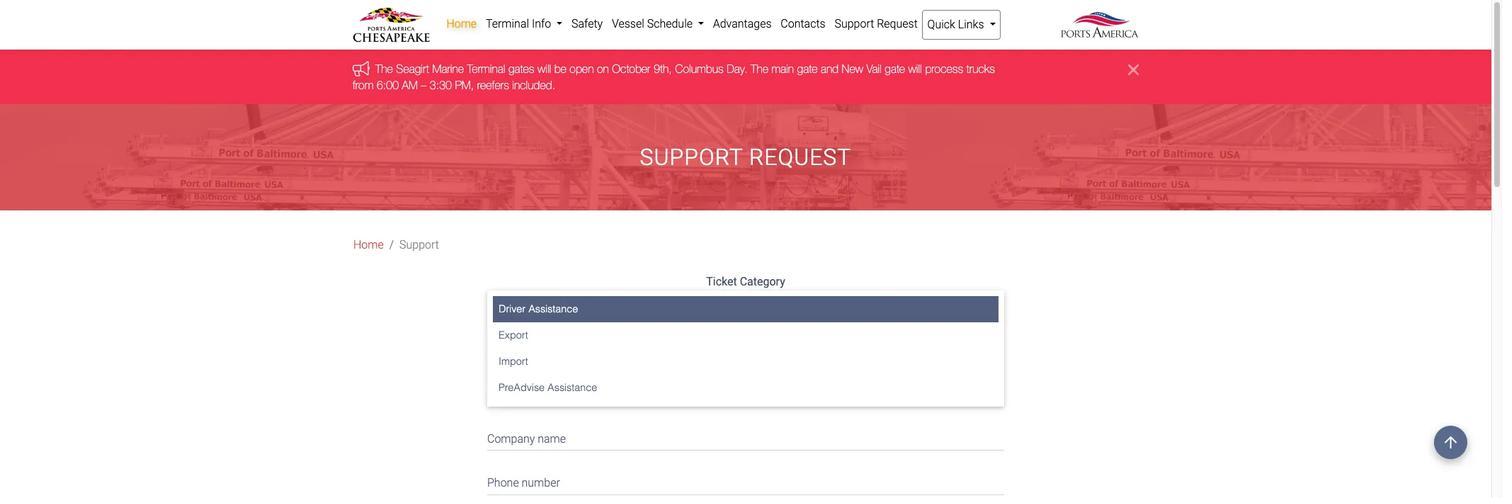 Task type: vqa. For each thing, say whether or not it's contained in the screenshot.
6402
no



Task type: describe. For each thing, give the bounding box(es) containing it.
number
[[522, 476, 560, 490]]

6:00
[[377, 78, 399, 91]]

main
[[772, 63, 794, 75]]

marine
[[433, 63, 464, 75]]

name for full name
[[508, 388, 536, 401]]

advantages link
[[709, 10, 777, 38]]

e-
[[488, 343, 497, 357]]

from
[[353, 78, 374, 91]]

vail
[[867, 63, 882, 75]]

3:30
[[430, 78, 452, 91]]

go to top image
[[1435, 426, 1468, 459]]

ticket
[[707, 275, 737, 289]]

close image
[[1129, 61, 1139, 78]]

ticket category
[[707, 275, 786, 289]]

the seagirt marine terminal gates will be open on october 9th, columbus day. the main gate and new vail gate will process trucks from 6:00 am – 3:30 pm, reefers included.
[[353, 63, 996, 91]]

day.
[[727, 63, 748, 75]]

included.
[[513, 78, 556, 91]]

company
[[488, 432, 535, 446]]

links
[[959, 18, 985, 31]]

on
[[597, 63, 609, 75]]

be
[[555, 63, 567, 75]]

1 horizontal spatial home
[[447, 17, 477, 30]]

support for support
[[400, 238, 439, 252]]

preadvise
[[499, 382, 545, 393]]

1 horizontal spatial home link
[[442, 10, 482, 38]]

columbus
[[675, 63, 724, 75]]

2 gate from the left
[[885, 63, 906, 75]]

driver
[[499, 303, 526, 315]]

support for support request
[[835, 17, 875, 30]]

1 will from the left
[[538, 63, 551, 75]]

your
[[528, 295, 550, 308]]

contacts
[[781, 17, 826, 30]]

gates
[[509, 63, 535, 75]]

assistance for driver assistance
[[529, 303, 578, 315]]

0 horizontal spatial home
[[354, 238, 384, 252]]

2 the from the left
[[751, 63, 769, 75]]

and
[[821, 63, 839, 75]]

quick links
[[928, 18, 987, 31]]

2 will from the left
[[909, 63, 923, 75]]

mail
[[497, 343, 518, 357]]



Task type: locate. For each thing, give the bounding box(es) containing it.
0 horizontal spatial support
[[400, 238, 439, 252]]

0 vertical spatial home link
[[442, 10, 482, 38]]

name right company
[[538, 432, 566, 446]]

pm,
[[455, 78, 474, 91]]

full
[[488, 388, 505, 401]]

trucks
[[967, 63, 996, 75]]

will
[[538, 63, 551, 75], [909, 63, 923, 75]]

driver assistance
[[499, 303, 578, 315]]

0 vertical spatial support
[[835, 17, 875, 30]]

process
[[926, 63, 964, 75]]

choose your option
[[488, 295, 584, 308]]

–
[[421, 78, 427, 91]]

contacts link
[[777, 10, 830, 38]]

1 horizontal spatial gate
[[885, 63, 906, 75]]

gate right vail
[[885, 63, 906, 75]]

request
[[877, 17, 918, 30]]

company name
[[488, 432, 566, 446]]

the up 6:00
[[376, 63, 393, 75]]

Phone number text field
[[488, 468, 1005, 495]]

1 vertical spatial name
[[538, 432, 566, 446]]

phone
[[488, 476, 519, 490]]

0 horizontal spatial the
[[376, 63, 393, 75]]

Company name text field
[[488, 423, 1005, 451]]

preadvise assistance
[[499, 382, 598, 393]]

1 the from the left
[[376, 63, 393, 75]]

assistance right preadvise
[[548, 382, 598, 393]]

assistance for preadvise assistance
[[548, 382, 598, 393]]

the seagirt marine terminal gates will be open on october 9th, columbus day. the main gate and new vail gate will process trucks from 6:00 am – 3:30 pm, reefers included. alert
[[0, 50, 1492, 104]]

1 horizontal spatial will
[[909, 63, 923, 75]]

0 vertical spatial home
[[447, 17, 477, 30]]

1 vertical spatial home link
[[354, 237, 384, 254]]

open
[[570, 63, 594, 75]]

name right full
[[508, 388, 536, 401]]

support inside 'link'
[[835, 17, 875, 30]]

safety
[[572, 17, 603, 30]]

0 vertical spatial name
[[508, 388, 536, 401]]

terminal
[[467, 63, 506, 75]]

9th,
[[654, 63, 672, 75]]

safety link
[[567, 10, 608, 38]]

the right day. at the left of page
[[751, 63, 769, 75]]

the seagirt marine terminal gates will be open on october 9th, columbus day. the main gate and new vail gate will process trucks from 6:00 am – 3:30 pm, reefers included. link
[[353, 63, 996, 91]]

quick links link
[[923, 10, 1001, 40]]

category
[[740, 275, 786, 289]]

1 vertical spatial home
[[354, 238, 384, 252]]

1 vertical spatial assistance
[[548, 382, 598, 393]]

home link
[[442, 10, 482, 38], [354, 237, 384, 254]]

phone number
[[488, 476, 560, 490]]

full name
[[488, 388, 536, 401]]

support request link
[[830, 10, 923, 38]]

reefers
[[477, 78, 509, 91]]

e-mail
[[488, 343, 518, 357]]

am
[[402, 78, 418, 91]]

assistance
[[529, 303, 578, 315], [548, 382, 598, 393]]

choose
[[488, 295, 525, 308]]

will left 'process'
[[909, 63, 923, 75]]

assistance right driver
[[529, 303, 578, 315]]

1 vertical spatial support
[[400, 238, 439, 252]]

the
[[376, 63, 393, 75], [751, 63, 769, 75]]

0 horizontal spatial gate
[[798, 63, 818, 75]]

gate
[[798, 63, 818, 75], [885, 63, 906, 75]]

0 horizontal spatial will
[[538, 63, 551, 75]]

october
[[612, 63, 651, 75]]

home
[[447, 17, 477, 30], [354, 238, 384, 252]]

option
[[553, 295, 584, 308]]

import
[[499, 356, 529, 367]]

export
[[499, 330, 529, 341]]

1 gate from the left
[[798, 63, 818, 75]]

0 horizontal spatial home link
[[354, 237, 384, 254]]

1 horizontal spatial the
[[751, 63, 769, 75]]

E-mail email field
[[488, 335, 1005, 362]]

Full name text field
[[488, 379, 1005, 406]]

support request
[[835, 17, 918, 30]]

1 horizontal spatial support
[[835, 17, 875, 30]]

support
[[835, 17, 875, 30], [400, 238, 439, 252]]

name
[[508, 388, 536, 401], [538, 432, 566, 446]]

name for company name
[[538, 432, 566, 446]]

bullhorn image
[[353, 61, 376, 76]]

gate left and
[[798, 63, 818, 75]]

seagirt
[[396, 63, 429, 75]]

1 horizontal spatial name
[[538, 432, 566, 446]]

0 horizontal spatial name
[[508, 388, 536, 401]]

quick
[[928, 18, 956, 31]]

will left the be
[[538, 63, 551, 75]]

0 vertical spatial assistance
[[529, 303, 578, 315]]

new
[[842, 63, 864, 75]]

advantages
[[713, 17, 772, 30]]



